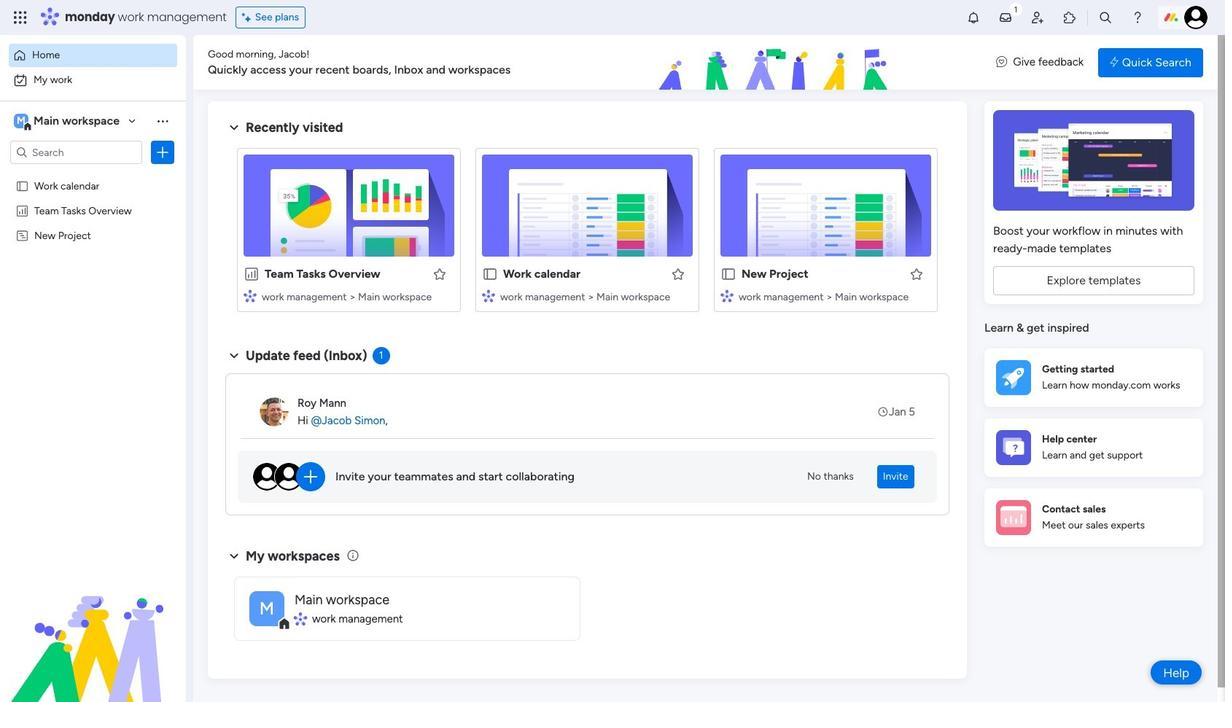 Task type: vqa. For each thing, say whether or not it's contained in the screenshot.
Contact Sales Element
yes



Task type: locate. For each thing, give the bounding box(es) containing it.
list box
[[0, 170, 186, 445]]

templates image image
[[998, 110, 1191, 211]]

monday marketplace image
[[1063, 10, 1077, 25]]

public board image
[[15, 179, 29, 193], [721, 266, 737, 282]]

workspace options image
[[155, 114, 170, 128]]

2 vertical spatial option
[[0, 173, 186, 175]]

getting started element
[[985, 348, 1204, 407]]

1 vertical spatial public board image
[[721, 266, 737, 282]]

option
[[9, 44, 177, 67], [9, 69, 177, 92], [0, 173, 186, 175]]

1 horizontal spatial lottie animation element
[[572, 35, 982, 90]]

update feed image
[[999, 10, 1013, 25]]

notifications image
[[967, 10, 981, 25]]

close my workspaces image
[[225, 548, 243, 565]]

1 horizontal spatial public dashboard image
[[244, 266, 260, 282]]

workspace image
[[14, 113, 28, 129]]

lottie animation image
[[572, 35, 982, 90], [0, 555, 186, 703]]

1 add to favorites image from the left
[[433, 267, 447, 281]]

public dashboard image
[[15, 204, 29, 217], [244, 266, 260, 282]]

lottie animation element
[[572, 35, 982, 90], [0, 555, 186, 703]]

1 vertical spatial public dashboard image
[[244, 266, 260, 282]]

1 horizontal spatial public board image
[[721, 266, 737, 282]]

0 vertical spatial public board image
[[15, 179, 29, 193]]

1 vertical spatial lottie animation image
[[0, 555, 186, 703]]

2 add to favorites image from the left
[[671, 267, 686, 281]]

1 vertical spatial option
[[9, 69, 177, 92]]

0 horizontal spatial lottie animation image
[[0, 555, 186, 703]]

0 horizontal spatial lottie animation element
[[0, 555, 186, 703]]

add to favorites image
[[433, 267, 447, 281], [671, 267, 686, 281]]

help image
[[1131, 10, 1145, 25]]

0 horizontal spatial public board image
[[15, 179, 29, 193]]

0 horizontal spatial add to favorites image
[[433, 267, 447, 281]]

0 horizontal spatial public dashboard image
[[15, 204, 29, 217]]

0 vertical spatial lottie animation element
[[572, 35, 982, 90]]

options image
[[155, 145, 170, 160]]

0 vertical spatial lottie animation image
[[572, 35, 982, 90]]

1 vertical spatial lottie animation element
[[0, 555, 186, 703]]

v2 bolt switch image
[[1110, 54, 1119, 70]]

1 horizontal spatial add to favorites image
[[671, 267, 686, 281]]

public board image inside quick search results list box
[[721, 266, 737, 282]]

quick search results list box
[[225, 136, 950, 330]]

invite members image
[[1031, 10, 1045, 25]]

help center element
[[985, 418, 1204, 477]]



Task type: describe. For each thing, give the bounding box(es) containing it.
jacob simon image
[[1185, 6, 1208, 29]]

workspace image
[[249, 591, 285, 626]]

workspace selection element
[[14, 112, 122, 131]]

see plans image
[[242, 9, 255, 26]]

1 element
[[373, 347, 390, 365]]

close update feed (inbox) image
[[225, 347, 243, 365]]

roy mann image
[[260, 398, 289, 427]]

0 vertical spatial option
[[9, 44, 177, 67]]

v2 user feedback image
[[997, 54, 1008, 71]]

public board image
[[482, 266, 498, 282]]

add to favorites image
[[910, 267, 924, 281]]

close recently visited image
[[225, 119, 243, 136]]

search everything image
[[1099, 10, 1113, 25]]

contact sales element
[[985, 488, 1204, 547]]

Search in workspace field
[[31, 144, 122, 161]]

0 vertical spatial public dashboard image
[[15, 204, 29, 217]]

1 image
[[1010, 1, 1023, 17]]

1 horizontal spatial lottie animation image
[[572, 35, 982, 90]]

select product image
[[13, 10, 28, 25]]



